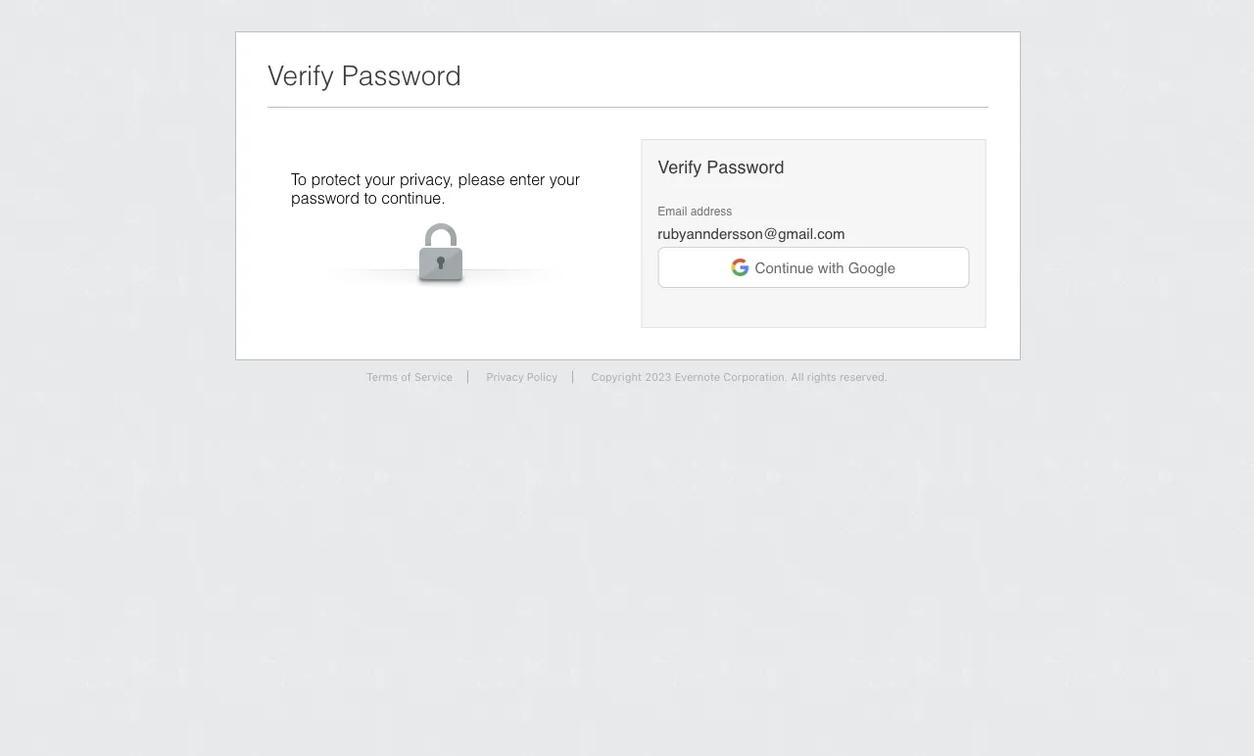 Task type: locate. For each thing, give the bounding box(es) containing it.
of
[[401, 371, 412, 384]]

to
[[364, 189, 377, 207]]

rights
[[808, 371, 837, 384]]

terms of service link
[[352, 371, 469, 384]]

reserved.
[[840, 371, 888, 384]]

1 horizontal spatial verify password
[[658, 157, 785, 177]]

privacy,
[[400, 171, 454, 189]]

1 horizontal spatial password
[[707, 157, 785, 177]]

google
[[849, 259, 896, 276]]

all
[[792, 371, 804, 384]]

verify password
[[268, 60, 462, 91], [658, 157, 785, 177]]

verify
[[268, 60, 334, 91], [658, 157, 702, 177]]

privacy policy link
[[472, 371, 574, 384]]

0 horizontal spatial verify password
[[268, 60, 462, 91]]

1 your from the left
[[365, 171, 396, 189]]

0 vertical spatial password
[[342, 60, 462, 91]]

password
[[342, 60, 462, 91], [707, 157, 785, 177]]

service
[[415, 371, 453, 384]]

0 vertical spatial verify
[[268, 60, 334, 91]]

evernote
[[675, 371, 721, 384]]

2023
[[645, 371, 672, 384]]

your right enter
[[550, 171, 580, 189]]

privacy
[[487, 371, 524, 384]]

continue.
[[382, 189, 446, 207]]

enter
[[510, 171, 546, 189]]

1 vertical spatial verify
[[658, 157, 702, 177]]

copyright
[[592, 371, 642, 384]]

rubyanndersson@gmail.com
[[658, 225, 846, 242]]

your
[[365, 171, 396, 189], [550, 171, 580, 189]]

privacy policy
[[487, 371, 558, 384]]

0 horizontal spatial your
[[365, 171, 396, 189]]

1 horizontal spatial your
[[550, 171, 580, 189]]

0 horizontal spatial password
[[342, 60, 462, 91]]

terms of service
[[367, 371, 453, 384]]

your right protect
[[365, 171, 396, 189]]



Task type: vqa. For each thing, say whether or not it's contained in the screenshot.
the top The Verify
yes



Task type: describe. For each thing, give the bounding box(es) containing it.
with
[[819, 259, 845, 276]]

1 horizontal spatial verify
[[658, 157, 702, 177]]

policy
[[527, 371, 558, 384]]

0 vertical spatial verify password
[[268, 60, 462, 91]]

1 vertical spatial verify password
[[658, 157, 785, 177]]

please
[[458, 171, 505, 189]]

2 your from the left
[[550, 171, 580, 189]]

to protect your privacy, please enter your password to continue.
[[291, 171, 580, 207]]

email
[[658, 204, 688, 218]]

1 vertical spatial password
[[707, 157, 785, 177]]

continue
[[756, 259, 814, 276]]

continue with google
[[756, 259, 896, 276]]

email address rubyanndersson@gmail.com
[[658, 204, 846, 242]]

address
[[691, 204, 733, 218]]

password
[[291, 189, 360, 207]]

protect
[[311, 171, 361, 189]]

copyright 2023 evernote corporation. all rights reserved.
[[592, 371, 888, 384]]

terms
[[367, 371, 398, 384]]

0 horizontal spatial verify
[[268, 60, 334, 91]]

to
[[291, 171, 307, 189]]

corporation.
[[724, 371, 788, 384]]



